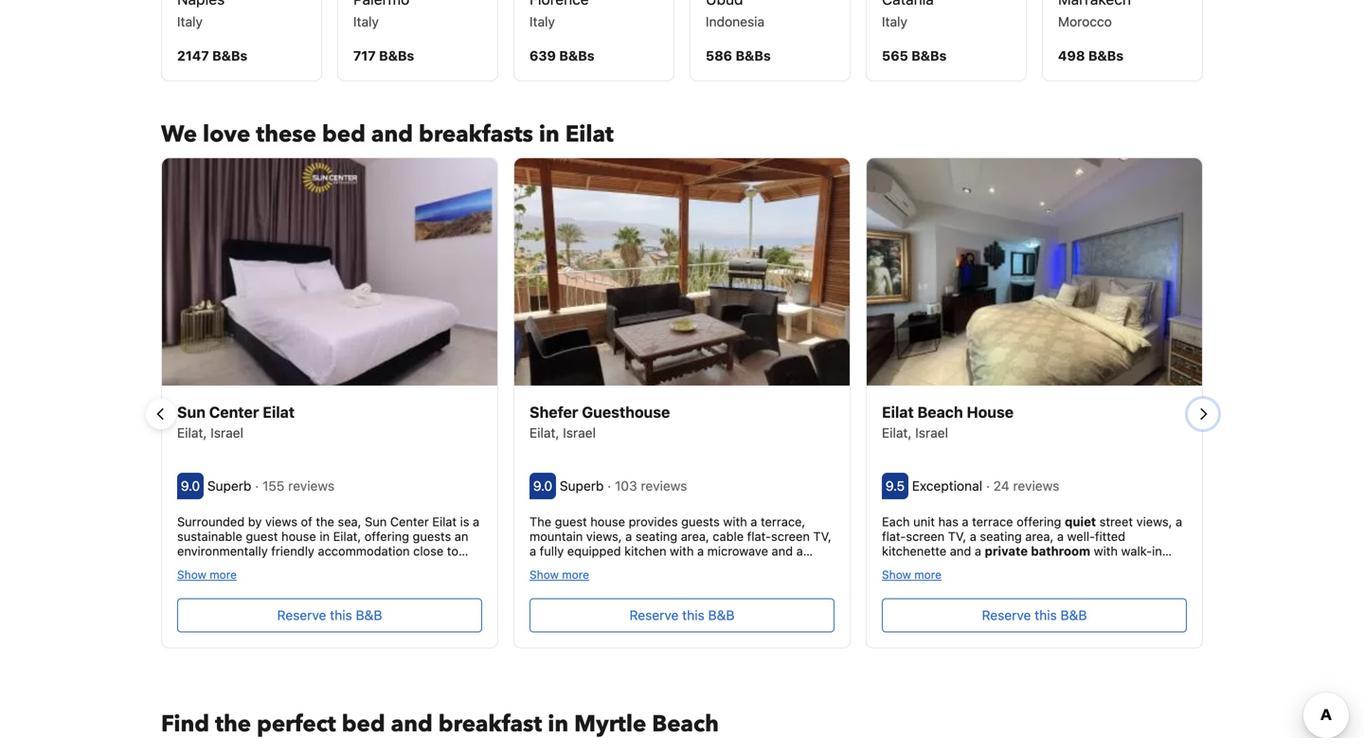 Task type: vqa. For each thing, say whether or not it's contained in the screenshot.
the area, to the left
yes



Task type: locate. For each thing, give the bounding box(es) containing it.
reviews for shefer guesthouse
[[641, 478, 688, 494]]

rated superb element left 103
[[560, 478, 608, 494]]

show up the include
[[882, 568, 912, 582]]

fitted
[[1096, 529, 1126, 543]]

rated superb element
[[207, 478, 255, 494], [560, 478, 608, 494]]

1 vertical spatial offering
[[365, 529, 409, 543]]

scored 9.0 element
[[177, 473, 204, 499], [530, 473, 556, 499]]

reviews inside shefer guesthouse section
[[641, 478, 688, 494]]

bed inside with walk-in shower, a hair dryer and free toiletries. a fridge and kettle are also offered. at the guest house, units include bed linen and towels.
[[927, 588, 949, 603]]

the down private bathroom
[[1030, 574, 1049, 588]]

show inside eilat beach house section
[[882, 568, 912, 582]]

show more button for shefer
[[530, 567, 590, 582]]

4 b&bs from the left
[[736, 48, 771, 63]]

2 flat- from the left
[[882, 529, 906, 543]]

586
[[706, 48, 733, 63]]

superb left 103
[[560, 478, 604, 494]]

0 horizontal spatial scored 9.0 element
[[177, 473, 204, 499]]

reserve this b&b for eilat beach house
[[982, 608, 1088, 623]]

0 horizontal spatial b&b
[[356, 608, 382, 623]]

offering inside surrounded by views of the sea, sun center eilat is a sustainable guest house in eilat, offering guests an environmentally friendly accommodation close to kisuski beach. the property features mountain and city views, and is 1.4 km from the pearl beach. the guest house also offers free wifi, free parking and facilities for disabled guests.
[[365, 529, 409, 543]]

b&bs for 586 b&bs
[[736, 48, 771, 63]]

italy for 639
[[530, 14, 555, 29]]

1 horizontal spatial towels.
[[1008, 588, 1049, 603]]

2 horizontal spatial show more
[[882, 568, 942, 582]]

2 reserve from the left
[[630, 608, 679, 623]]

from 155 reviews element
[[255, 478, 338, 494]]

2 vertical spatial views,
[[201, 574, 237, 588]]

seating inside street views, a flat-screen tv, a seating area, a well-fitted kitchenette and a
[[980, 529, 1022, 543]]

2 horizontal spatial also
[[939, 574, 963, 588]]

0 horizontal spatial reserve
[[277, 608, 326, 623]]

eilat up 155 in the left bottom of the page
[[263, 403, 295, 421]]

guests inside surrounded by views of the sea, sun center eilat is a sustainable guest house in eilat, offering guests an environmentally friendly accommodation close to kisuski beach. the property features mountain and city views, and is 1.4 km from the pearl beach. the guest house also offers free wifi, free parking and facilities for disabled guests.
[[413, 529, 451, 543]]

towels. inside with walk-in shower, a hair dryer and free toiletries. a fridge and kettle are also offered. at the guest house, units include bed linen and towels.
[[1008, 588, 1049, 603]]

area, left cable
[[681, 529, 710, 543]]

reviews up of
[[288, 478, 335, 494]]

this for eilat beach house
[[1035, 608, 1058, 623]]

2 9.0 from the left
[[533, 478, 553, 494]]

offers
[[278, 588, 311, 603]]

screen
[[772, 529, 810, 543], [906, 529, 945, 543]]

beach. down close at left
[[406, 574, 446, 588]]

the right of
[[316, 514, 335, 529]]

b&bs for 2147 b&bs
[[212, 48, 248, 63]]

show more button inside shefer guesthouse section
[[530, 567, 590, 582]]

1 vertical spatial towels.
[[748, 603, 788, 617]]

italy up 717
[[354, 14, 379, 29]]

a
[[1106, 559, 1114, 573], [577, 574, 586, 588]]

offered.
[[966, 574, 1011, 588]]

0 horizontal spatial israel
[[211, 425, 244, 441]]

b&bs right 498
[[1089, 48, 1124, 63]]

each
[[882, 514, 910, 529]]

1 vertical spatial linen
[[693, 603, 720, 617]]

morocco
[[1059, 14, 1113, 29]]

show more inside sun center eilat section
[[177, 568, 237, 582]]

2 rated superb element from the left
[[560, 478, 608, 494]]

walk- inside with walk-in shower, a hair dryer and free toiletries. a fridge and kettle are also offered. at the guest house, units include bed linen and towels.
[[1122, 544, 1153, 558]]

1 horizontal spatial at
[[1015, 574, 1027, 588]]

bed
[[322, 119, 366, 150], [927, 588, 949, 603], [667, 603, 689, 617]]

more up "offered,"
[[562, 568, 590, 582]]

reserve down offers
[[277, 608, 326, 623]]

center up close at left
[[390, 514, 429, 529]]

an
[[455, 529, 469, 543]]

more for eilat
[[210, 568, 237, 582]]

free down pearl
[[373, 588, 395, 603]]

reviews for eilat beach house
[[1014, 478, 1060, 494]]

639
[[530, 48, 556, 63]]

2 as from the left
[[647, 588, 660, 603]]

bed down the hair
[[927, 588, 949, 603]]

linen down offered.
[[953, 588, 980, 603]]

3 reserve this b&b from the left
[[982, 608, 1088, 623]]

in
[[539, 119, 560, 150], [320, 529, 330, 543], [1153, 544, 1163, 558], [779, 559, 789, 573]]

1 vertical spatial views,
[[587, 529, 622, 543]]

guests up cable
[[682, 514, 720, 529]]

b&b down kettle.
[[709, 608, 735, 623]]

shefer guesthouse image
[[515, 158, 850, 386]]

eilat, inside surrounded by views of the sea, sun center eilat is a sustainable guest house in eilat, offering guests an environmentally friendly accommodation close to kisuski beach. the property features mountain and city views, and is 1.4 km from the pearl beach. the guest house also offers free wifi, free parking and facilities for disabled guests.
[[333, 529, 361, 543]]

2 horizontal spatial israel
[[916, 425, 949, 441]]

show more inside eilat beach house section
[[882, 568, 942, 582]]

seating inside "the guest house provides guests with a terrace, mountain views, a seating area, cable flat-screen tv, a fully equipped kitchen with a microwave and a toaster, and a"
[[636, 529, 678, 543]]

the inside surrounded by views of the sea, sun center eilat is a sustainable guest house in eilat, offering guests an environmentally friendly accommodation close to kisuski beach. the property features mountain and city views, and is 1.4 km from the pearl beach. the guest house also offers free wifi, free parking and facilities for disabled guests.
[[316, 514, 335, 529]]

0 horizontal spatial this
[[330, 608, 352, 623]]

this
[[330, 608, 352, 623], [683, 608, 705, 623], [1035, 608, 1058, 623]]

0 horizontal spatial area,
[[681, 529, 710, 543]]

0 horizontal spatial screen
[[772, 529, 810, 543]]

3 more from the left
[[915, 568, 942, 582]]

0 horizontal spatial more
[[210, 568, 237, 582]]

more down environmentally
[[210, 568, 237, 582]]

2 more from the left
[[562, 568, 590, 582]]

reviews
[[288, 478, 335, 494], [641, 478, 688, 494], [1014, 478, 1060, 494]]

love
[[203, 119, 250, 150]]

scored 9.0 element up surrounded
[[177, 473, 204, 499]]

9.0 superb 103 reviews
[[533, 478, 691, 494]]

1 horizontal spatial reserve
[[630, 608, 679, 623]]

reserve this b&b down wifi,
[[277, 608, 382, 623]]

area,
[[681, 529, 710, 543], [1026, 529, 1054, 543]]

bathroom
[[1031, 544, 1091, 558]]

2 horizontal spatial show
[[882, 568, 912, 582]]

1 this from the left
[[330, 608, 352, 623]]

guests inside "the guest house provides guests with a terrace, mountain views, a seating area, cable flat-screen tv, a fully equipped kitchen with a microwave and a toaster, and a"
[[682, 514, 720, 529]]

2 seating from the left
[[980, 529, 1022, 543]]

walk- for house,
[[1122, 544, 1153, 558]]

reserve this b&b link inside eilat beach house section
[[882, 599, 1188, 633]]

0 vertical spatial offering
[[1017, 514, 1062, 529]]

2 israel from the left
[[563, 425, 596, 441]]

1 horizontal spatial israel
[[563, 425, 596, 441]]

0 horizontal spatial guests
[[413, 529, 451, 543]]

in inside surrounded by views of the sea, sun center eilat is a sustainable guest house in eilat, offering guests an environmentally friendly accommodation close to kisuski beach. the property features mountain and city views, and is 1.4 km from the pearl beach. the guest house also offers free wifi, free parking and facilities for disabled guests.
[[320, 529, 330, 543]]

b&bs for 565 b&bs
[[912, 48, 947, 63]]

reviews right 24 at bottom
[[1014, 478, 1060, 494]]

sun center eilat image
[[162, 158, 498, 386]]

1 horizontal spatial scored 9.0 element
[[530, 473, 556, 499]]

0 horizontal spatial walk-
[[748, 559, 779, 573]]

0 horizontal spatial show more button
[[177, 567, 237, 582]]

israel
[[211, 425, 244, 441], [563, 425, 596, 441], [916, 425, 949, 441]]

offering up accommodation
[[365, 529, 409, 543]]

2 horizontal spatial bed
[[927, 588, 949, 603]]

are down the 'shower,'
[[918, 574, 936, 588]]

israel for eilat
[[916, 425, 949, 441]]

superb inside sun center eilat section
[[207, 478, 252, 494]]

more inside sun center eilat section
[[210, 568, 237, 582]]

street
[[1100, 514, 1134, 529]]

3 b&b from the left
[[1061, 608, 1088, 623]]

reserve this b&b inside shefer guesthouse section
[[630, 608, 735, 623]]

1 screen from the left
[[772, 529, 810, 543]]

scored 9.0 element inside shefer guesthouse section
[[530, 473, 556, 499]]

eilat
[[566, 119, 614, 150], [263, 403, 295, 421], [882, 403, 914, 421], [432, 514, 457, 529]]

1 horizontal spatial the
[[729, 588, 747, 603]]

superb
[[207, 478, 252, 494], [560, 478, 604, 494]]

1 reserve this b&b link from the left
[[177, 599, 482, 633]]

sun right 'previous' icon on the bottom of page
[[177, 403, 206, 421]]

1 horizontal spatial walk-
[[1122, 544, 1153, 558]]

a up "offered,"
[[577, 574, 586, 588]]

4 italy from the left
[[882, 14, 908, 29]]

b&bs right the 565 at the right top
[[912, 48, 947, 63]]

is left 1.4 in the bottom left of the page
[[265, 574, 275, 588]]

microwave
[[708, 544, 769, 558]]

bed down kettle.
[[667, 603, 689, 617]]

1 horizontal spatial area,
[[1026, 529, 1054, 543]]

0 horizontal spatial rated superb element
[[207, 478, 255, 494]]

0 horizontal spatial seating
[[636, 529, 678, 543]]

seating
[[636, 529, 678, 543], [980, 529, 1022, 543]]

more for eilat,
[[562, 568, 590, 582]]

from 103 reviews element
[[608, 478, 691, 494]]

israel inside eilat beach house eilat, israel
[[916, 425, 949, 441]]

1 horizontal spatial views,
[[587, 529, 622, 543]]

toiletries.
[[1049, 559, 1103, 573]]

dryer
[[965, 559, 995, 573]]

reserve this b&b
[[277, 608, 382, 623], [630, 608, 735, 623], [982, 608, 1088, 623]]

house, inside with walk-in shower, a hair dryer and free toiletries. a fridge and kettle are also offered. at the guest house, units include bed linen and towels.
[[1088, 574, 1126, 588]]

area, inside street views, a flat-screen tv, a seating area, a well-fitted kitchenette and a
[[1026, 529, 1054, 543]]

show more up the include
[[882, 568, 942, 582]]

2 reserve this b&b from the left
[[630, 608, 735, 623]]

0 horizontal spatial offering
[[365, 529, 409, 543]]

3 reserve from the left
[[982, 608, 1032, 623]]

the
[[316, 514, 335, 529], [1030, 574, 1049, 588], [729, 588, 747, 603]]

tv,
[[814, 529, 832, 543], [949, 529, 967, 543]]

9.0
[[181, 478, 200, 494], [533, 478, 553, 494]]

b&b inside shefer guesthouse section
[[709, 608, 735, 623]]

1 show from the left
[[177, 568, 206, 582]]

2 horizontal spatial show more button
[[882, 567, 942, 582]]

fridge,
[[589, 574, 626, 588]]

2 show more button from the left
[[530, 567, 590, 582]]

reviews inside eilat beach house section
[[1014, 478, 1060, 494]]

as down stovetop
[[647, 588, 660, 603]]

israel up 9.0 superb 155 reviews
[[211, 425, 244, 441]]

linen
[[953, 588, 980, 603], [693, 603, 720, 617]]

shefer guesthouse link
[[530, 401, 835, 423]]

eilat inside eilat beach house eilat, israel
[[882, 403, 914, 421]]

include
[[882, 588, 924, 603]]

1 horizontal spatial units
[[1130, 574, 1158, 588]]

toaster,
[[530, 559, 573, 573]]

are down "offered,"
[[561, 603, 579, 617]]

eilat left "beach"
[[882, 403, 914, 421]]

next image
[[1192, 403, 1215, 426]]

at right offered.
[[1015, 574, 1027, 588]]

reviews inside sun center eilat section
[[288, 478, 335, 494]]

reserve inside eilat beach house section
[[982, 608, 1032, 623]]

offering up private bathroom
[[1017, 514, 1062, 529]]

2 b&bs from the left
[[379, 48, 414, 63]]

reserve this b&b link for eilat beach house
[[882, 599, 1188, 633]]

kettle.
[[674, 588, 710, 603]]

2 horizontal spatial reserve this b&b link
[[882, 599, 1188, 633]]

also inside surrounded by views of the sea, sun center eilat is a sustainable guest house in eilat, offering guests an environmentally friendly accommodation close to kisuski beach. the property features mountain and city views, and is 1.4 km from the pearl beach. the guest house also offers free wifi, free parking and facilities for disabled guests.
[[251, 588, 274, 603]]

1 show more button from the left
[[177, 567, 237, 582]]

eilat beach house eilat, israel
[[882, 403, 1014, 441]]

equipped inside with walk-in shower. a fridge, a stovetop and kitchenware are also offered, as well as a kettle. at the guest house, units are equipped with bed linen and towels.
[[583, 603, 636, 617]]

b&b for shefer guesthouse
[[709, 608, 735, 623]]

b&b inside eilat beach house section
[[1061, 608, 1088, 623]]

5 b&bs from the left
[[912, 48, 947, 63]]

house up friendly
[[282, 529, 316, 543]]

2 b&b from the left
[[709, 608, 735, 623]]

sun right sea,
[[365, 514, 387, 529]]

equipped
[[568, 544, 621, 558], [583, 603, 636, 617]]

0 vertical spatial house
[[591, 514, 626, 529]]

0 horizontal spatial the
[[316, 514, 335, 529]]

eilat, inside eilat beach house eilat, israel
[[882, 425, 912, 441]]

house,
[[1088, 574, 1126, 588], [786, 588, 825, 603]]

show more button
[[177, 567, 237, 582], [530, 567, 590, 582], [882, 567, 942, 582]]

1 horizontal spatial house,
[[1088, 574, 1126, 588]]

beach
[[918, 403, 964, 421]]

reserve this b&b down with walk-in shower, a hair dryer and free toiletries. a fridge and kettle are also offered. at the guest house, units include bed linen and towels.
[[982, 608, 1088, 623]]

2 this from the left
[[683, 608, 705, 623]]

show more button down fully
[[530, 567, 590, 582]]

2 horizontal spatial house
[[591, 514, 626, 529]]

2 reserve this b&b link from the left
[[530, 599, 835, 633]]

0 vertical spatial linen
[[953, 588, 980, 603]]

2 screen from the left
[[906, 529, 945, 543]]

3 show more from the left
[[882, 568, 942, 582]]

and left 1.4 in the bottom left of the page
[[241, 574, 262, 588]]

1.4
[[278, 574, 295, 588]]

1 horizontal spatial show more button
[[530, 567, 590, 582]]

3 italy from the left
[[530, 14, 555, 29]]

reserve this b&b link down stovetop
[[530, 599, 835, 633]]

0 horizontal spatial mountain
[[392, 559, 446, 573]]

are
[[790, 574, 809, 588], [918, 574, 936, 588], [561, 603, 579, 617]]

565
[[882, 48, 909, 63]]

show more down fully
[[530, 568, 590, 582]]

1 horizontal spatial reserve this b&b
[[630, 608, 735, 623]]

1 superb from the left
[[207, 478, 252, 494]]

3 show more button from the left
[[882, 567, 942, 582]]

1 seating from the left
[[636, 529, 678, 543]]

hair
[[940, 559, 962, 573]]

a inside with walk-in shower. a fridge, a stovetop and kitchenware are also offered, as well as a kettle. at the guest house, units are equipped with bed linen and towels.
[[577, 574, 586, 588]]

more inside shefer guesthouse section
[[562, 568, 590, 582]]

quiet
[[1065, 514, 1097, 529]]

3 show from the left
[[882, 568, 912, 582]]

1 horizontal spatial bed
[[667, 603, 689, 617]]

3 reviews from the left
[[1014, 478, 1060, 494]]

towels. down kitchenware
[[748, 603, 788, 617]]

9.0 inside shefer guesthouse section
[[533, 478, 553, 494]]

1 horizontal spatial a
[[1106, 559, 1114, 573]]

3 this from the left
[[1035, 608, 1058, 623]]

with down well
[[640, 603, 664, 617]]

reviews for sun center eilat
[[288, 478, 335, 494]]

1 reserve from the left
[[277, 608, 326, 623]]

superb inside shefer guesthouse section
[[560, 478, 604, 494]]

show more button up the include
[[882, 567, 942, 582]]

guests up close at left
[[413, 529, 451, 543]]

2 show more from the left
[[530, 568, 590, 582]]

2 show from the left
[[530, 568, 559, 582]]

1 vertical spatial bed
[[927, 588, 949, 603]]

1 b&bs from the left
[[212, 48, 248, 63]]

b&b down 'toiletries.'
[[1061, 608, 1088, 623]]

beach.
[[221, 559, 260, 573], [406, 574, 446, 588]]

guest
[[555, 514, 587, 529], [246, 529, 278, 543], [1052, 574, 1085, 588], [177, 588, 209, 603], [751, 588, 783, 603]]

b&b
[[356, 608, 382, 623], [709, 608, 735, 623], [1061, 608, 1088, 623]]

2 reviews from the left
[[641, 478, 688, 494]]

towels.
[[1008, 588, 1049, 603], [748, 603, 788, 617]]

0 horizontal spatial house,
[[786, 588, 825, 603]]

sun center eilat link
[[177, 401, 482, 423]]

is up an
[[460, 514, 470, 529]]

seating down provides
[[636, 529, 678, 543]]

reserve this b&b inside sun center eilat section
[[277, 608, 382, 623]]

1 horizontal spatial is
[[460, 514, 470, 529]]

the up fully
[[530, 514, 552, 529]]

3 reserve this b&b link from the left
[[882, 599, 1188, 633]]

0 vertical spatial a
[[1106, 559, 1114, 573]]

2 scored 9.0 element from the left
[[530, 473, 556, 499]]

0 horizontal spatial towels.
[[748, 603, 788, 617]]

b&bs right 586
[[736, 48, 771, 63]]

show more inside shefer guesthouse section
[[530, 568, 590, 582]]

0 horizontal spatial bed
[[322, 119, 366, 150]]

area, up private bathroom
[[1026, 529, 1054, 543]]

house, inside with walk-in shower. a fridge, a stovetop and kitchenware are also offered, as well as a kettle. at the guest house, units are equipped with bed linen and towels.
[[786, 588, 825, 603]]

at inside with walk-in shower, a hair dryer and free toiletries. a fridge and kettle are also offered. at the guest house, units include bed linen and towels.
[[1015, 574, 1027, 588]]

mountain inside "the guest house provides guests with a terrace, mountain views, a seating area, cable flat-screen tv, a fully equipped kitchen with a microwave and a toaster, and a"
[[530, 529, 583, 543]]

1 area, from the left
[[681, 529, 710, 543]]

walk- up fridge
[[1122, 544, 1153, 558]]

717
[[354, 48, 376, 63]]

2 horizontal spatial more
[[915, 568, 942, 582]]

eilat, up 9.5 in the right bottom of the page
[[882, 425, 912, 441]]

1 horizontal spatial 9.0
[[533, 478, 553, 494]]

more inside eilat beach house section
[[915, 568, 942, 582]]

1 flat- from the left
[[748, 529, 772, 543]]

are right kitchenware
[[790, 574, 809, 588]]

tv, inside "the guest house provides guests with a terrace, mountain views, a seating area, cable flat-screen tv, a fully equipped kitchen with a microwave and a toaster, and a"
[[814, 529, 832, 543]]

this inside shefer guesthouse section
[[683, 608, 705, 623]]

3 israel from the left
[[916, 425, 949, 441]]

b&bs
[[212, 48, 248, 63], [379, 48, 414, 63], [560, 48, 595, 63], [736, 48, 771, 63], [912, 48, 947, 63], [1089, 48, 1124, 63]]

linen inside with walk-in shower. a fridge, a stovetop and kitchenware are also offered, as well as a kettle. at the guest house, units are equipped with bed linen and towels.
[[693, 603, 720, 617]]

are inside with walk-in shower, a hair dryer and free toiletries. a fridge and kettle are also offered. at the guest house, units include bed linen and towels.
[[918, 574, 936, 588]]

km
[[298, 574, 315, 588]]

2 vertical spatial bed
[[667, 603, 689, 617]]

eilat inside sun center eilat eilat, israel
[[263, 403, 295, 421]]

flat- inside "the guest house provides guests with a terrace, mountain views, a seating area, cable flat-screen tv, a fully equipped kitchen with a microwave and a toaster, and a"
[[748, 529, 772, 543]]

equipped inside "the guest house provides guests with a terrace, mountain views, a seating area, cable flat-screen tv, a fully equipped kitchen with a microwave and a toaster, and a"
[[568, 544, 621, 558]]

2 horizontal spatial free
[[1023, 559, 1046, 573]]

1 horizontal spatial reserve this b&b link
[[530, 599, 835, 633]]

0 vertical spatial views,
[[1137, 514, 1173, 529]]

show more for eilat
[[882, 568, 942, 582]]

at inside with walk-in shower. a fridge, a stovetop and kitchenware are also offered, as well as a kettle. at the guest house, units are equipped with bed linen and towels.
[[713, 588, 725, 603]]

and up fridge,
[[576, 559, 598, 573]]

24
[[994, 478, 1010, 494]]

1 vertical spatial center
[[390, 514, 429, 529]]

1 b&b from the left
[[356, 608, 382, 623]]

1 reviews from the left
[[288, 478, 335, 494]]

center right 'previous' icon on the bottom of page
[[209, 403, 259, 421]]

the down kitchenware
[[729, 588, 747, 603]]

these
[[256, 119, 317, 150]]

italy up the 565 at the right top
[[882, 14, 908, 29]]

guest up fully
[[555, 514, 587, 529]]

1 horizontal spatial linen
[[953, 588, 980, 603]]

0 horizontal spatial tv,
[[814, 529, 832, 543]]

reviews up provides
[[641, 478, 688, 494]]

superb for eilat
[[207, 478, 252, 494]]

b&bs right 717
[[379, 48, 414, 63]]

facilities
[[248, 603, 296, 617]]

2 horizontal spatial b&b
[[1061, 608, 1088, 623]]

3 b&bs from the left
[[560, 48, 595, 63]]

0 horizontal spatial reviews
[[288, 478, 335, 494]]

1 horizontal spatial show
[[530, 568, 559, 582]]

sun inside sun center eilat eilat, israel
[[177, 403, 206, 421]]

with
[[724, 514, 748, 529], [670, 544, 694, 558], [1094, 544, 1118, 558], [720, 559, 744, 573], [640, 603, 664, 617]]

reserve this b&b link inside sun center eilat section
[[177, 599, 482, 633]]

2 superb from the left
[[560, 478, 604, 494]]

eilat up an
[[432, 514, 457, 529]]

italy up 639
[[530, 14, 555, 29]]

units down fridge
[[1130, 574, 1158, 588]]

reserve inside shefer guesthouse section
[[630, 608, 679, 623]]

walk- inside with walk-in shower. a fridge, a stovetop and kitchenware are also offered, as well as a kettle. at the guest house, units are equipped with bed linen and towels.
[[748, 559, 779, 573]]

and right fridge
[[1155, 559, 1176, 573]]

this inside eilat beach house section
[[1035, 608, 1058, 623]]

show more button inside eilat beach house section
[[882, 567, 942, 582]]

2 italy from the left
[[354, 14, 379, 29]]

0 vertical spatial sun
[[177, 403, 206, 421]]

2 horizontal spatial reserve this b&b
[[982, 608, 1088, 623]]

house, down kitchenware
[[786, 588, 825, 603]]

more down kitchenette
[[915, 568, 942, 582]]

walk- for guest
[[748, 559, 779, 573]]

views, down the kisuski
[[201, 574, 237, 588]]

center inside sun center eilat eilat, israel
[[209, 403, 259, 421]]

eilat down 639 b&bs
[[566, 119, 614, 150]]

1 tv, from the left
[[814, 529, 832, 543]]

1 scored 9.0 element from the left
[[177, 473, 204, 499]]

shefer guesthouse eilat, israel
[[530, 403, 670, 441]]

6 b&bs from the left
[[1089, 48, 1124, 63]]

1 more from the left
[[210, 568, 237, 582]]

views, inside street views, a flat-screen tv, a seating area, a well-fitted kitchenette and a
[[1137, 514, 1173, 529]]

show more button down environmentally
[[177, 567, 237, 582]]

reserve this b&b link down offered.
[[882, 599, 1188, 633]]

9.0 inside sun center eilat section
[[181, 478, 200, 494]]

0 vertical spatial center
[[209, 403, 259, 421]]

1 rated superb element from the left
[[207, 478, 255, 494]]

at
[[1015, 574, 1027, 588], [713, 588, 725, 603]]

equipped up fridge,
[[568, 544, 621, 558]]

0 horizontal spatial units
[[530, 603, 558, 617]]

free down private bathroom
[[1023, 559, 1046, 573]]

house
[[967, 403, 1014, 421]]

1 horizontal spatial screen
[[906, 529, 945, 543]]

israel inside sun center eilat eilat, israel
[[211, 425, 244, 441]]

1 horizontal spatial superb
[[560, 478, 604, 494]]

reserve this b&b down kettle.
[[630, 608, 735, 623]]

0 vertical spatial units
[[1130, 574, 1158, 588]]

1 italy from the left
[[177, 14, 203, 29]]

1 israel from the left
[[211, 425, 244, 441]]

this inside sun center eilat section
[[330, 608, 352, 623]]

is
[[460, 514, 470, 529], [265, 574, 275, 588]]

0 horizontal spatial house
[[213, 588, 248, 603]]

1 vertical spatial a
[[577, 574, 586, 588]]

0 horizontal spatial reserve this b&b link
[[177, 599, 482, 633]]

1 show more from the left
[[177, 568, 237, 582]]

0 vertical spatial equipped
[[568, 544, 621, 558]]

2 horizontal spatial the
[[1030, 574, 1049, 588]]

free
[[1023, 559, 1046, 573], [315, 588, 338, 603], [373, 588, 395, 603]]

show for sun
[[177, 568, 206, 582]]

498
[[1059, 48, 1086, 63]]

fully
[[540, 544, 564, 558]]

reserve inside sun center eilat section
[[277, 608, 326, 623]]

9.0 up fully
[[533, 478, 553, 494]]

guests
[[682, 514, 720, 529], [413, 529, 451, 543]]

screen inside "the guest house provides guests with a terrace, mountain views, a seating area, cable flat-screen tv, a fully equipped kitchen with a microwave and a toaster, and a"
[[772, 529, 810, 543]]

2 tv, from the left
[[949, 529, 967, 543]]

seating up the private
[[980, 529, 1022, 543]]

a
[[473, 514, 480, 529], [751, 514, 758, 529], [962, 514, 969, 529], [1176, 514, 1183, 529], [626, 529, 632, 543], [970, 529, 977, 543], [1058, 529, 1064, 543], [530, 544, 537, 558], [698, 544, 704, 558], [797, 544, 804, 558], [975, 544, 982, 558], [601, 559, 608, 573], [930, 559, 937, 573], [630, 574, 637, 588], [664, 588, 671, 603]]

screen inside street views, a flat-screen tv, a seating area, a well-fitted kitchenette and a
[[906, 529, 945, 543]]

eilat, inside shefer guesthouse eilat, israel
[[530, 425, 560, 441]]

units
[[1130, 574, 1158, 588], [530, 603, 558, 617]]

israel down shefer
[[563, 425, 596, 441]]

guest up parking
[[177, 588, 209, 603]]

center
[[209, 403, 259, 421], [390, 514, 429, 529]]

0 vertical spatial mountain
[[530, 529, 583, 543]]

mountain
[[530, 529, 583, 543], [392, 559, 446, 573]]

views, up fridge,
[[587, 529, 622, 543]]

639 b&bs
[[530, 48, 595, 63]]

1 horizontal spatial flat-
[[882, 529, 906, 543]]

b&b inside sun center eilat section
[[356, 608, 382, 623]]

this for sun center eilat
[[330, 608, 352, 623]]

0 horizontal spatial views,
[[201, 574, 237, 588]]

reserve this b&b link for shefer guesthouse
[[530, 599, 835, 633]]

2 horizontal spatial reserve
[[982, 608, 1032, 623]]

reserve this b&b inside eilat beach house section
[[982, 608, 1088, 623]]

eilat, down sea,
[[333, 529, 361, 543]]

1 9.0 from the left
[[181, 478, 200, 494]]

b&b down wifi,
[[356, 608, 382, 623]]

and inside street views, a flat-screen tv, a seating area, a well-fitted kitchenette and a
[[950, 544, 972, 558]]

reserve this b&b link down from
[[177, 599, 482, 633]]

guest down 'toiletries.'
[[1052, 574, 1085, 588]]

and
[[371, 119, 413, 150], [772, 544, 793, 558], [950, 544, 972, 558], [449, 559, 470, 573], [576, 559, 598, 573], [998, 559, 1020, 573], [1155, 559, 1176, 573], [241, 574, 262, 588], [693, 574, 715, 588], [983, 588, 1005, 603], [224, 603, 245, 617], [723, 603, 745, 617]]

1 horizontal spatial center
[[390, 514, 429, 529]]

2 horizontal spatial are
[[918, 574, 936, 588]]

kitchenware
[[718, 574, 787, 588]]

1 vertical spatial sun
[[365, 514, 387, 529]]

0 horizontal spatial as
[[605, 588, 618, 603]]

show inside sun center eilat section
[[177, 568, 206, 582]]

0 horizontal spatial 9.0
[[181, 478, 200, 494]]

and down offered.
[[983, 588, 1005, 603]]

1 vertical spatial equipped
[[583, 603, 636, 617]]

mountain up fully
[[530, 529, 583, 543]]

show more button for eilat
[[882, 567, 942, 582]]

flat- down each
[[882, 529, 906, 543]]

and down kitchenware
[[723, 603, 745, 617]]

1 horizontal spatial show more
[[530, 568, 590, 582]]

2 horizontal spatial views,
[[1137, 514, 1173, 529]]

this for shefer guesthouse
[[683, 608, 705, 623]]

1 vertical spatial units
[[530, 603, 558, 617]]

also down the shower.
[[530, 588, 553, 603]]

surrounded by views of the sea, sun center eilat is a sustainable guest house in eilat, offering guests an environmentally friendly accommodation close to kisuski beach. the property features mountain and city views, and is 1.4 km from the pearl beach. the guest house also offers free wifi, free parking and facilities for disabled guests.
[[177, 514, 480, 617]]

show more button inside sun center eilat section
[[177, 567, 237, 582]]

tv, inside street views, a flat-screen tv, a seating area, a well-fitted kitchenette and a
[[949, 529, 967, 543]]

1 reserve this b&b from the left
[[277, 608, 382, 623]]

0 horizontal spatial flat-
[[748, 529, 772, 543]]

0 vertical spatial guests
[[682, 514, 720, 529]]

0 horizontal spatial is
[[265, 574, 275, 588]]

previous image
[[150, 403, 173, 426]]

1 vertical spatial guests
[[413, 529, 451, 543]]

and down terrace, on the right of page
[[772, 544, 793, 558]]

2 area, from the left
[[1026, 529, 1054, 543]]

the inside with walk-in shower, a hair dryer and free toiletries. a fridge and kettle are also offered. at the guest house, units include bed linen and towels.
[[1030, 574, 1049, 588]]

walk- up kitchenware
[[748, 559, 779, 573]]

israel down "beach"
[[916, 425, 949, 441]]

wifi,
[[341, 588, 369, 603]]

show for shefer
[[530, 568, 559, 582]]



Task type: describe. For each thing, give the bounding box(es) containing it.
1 horizontal spatial are
[[790, 574, 809, 588]]

a inside with walk-in shower, a hair dryer and free toiletries. a fridge and kettle are also offered. at the guest house, units include bed linen and towels.
[[930, 559, 937, 573]]

well
[[622, 588, 644, 603]]

sun inside surrounded by views of the sea, sun center eilat is a sustainable guest house in eilat, offering guests an environmentally friendly accommodation close to kisuski beach. the property features mountain and city views, and is 1.4 km from the pearl beach. the guest house also offers free wifi, free parking and facilities for disabled guests.
[[365, 514, 387, 529]]

498 b&bs
[[1059, 48, 1124, 63]]

bed inside with walk-in shower. a fridge, a stovetop and kitchenware are also offered, as well as a kettle. at the guest house, units are equipped with bed linen and towels.
[[667, 603, 689, 617]]

kettle
[[882, 574, 915, 588]]

house inside "the guest house provides guests with a terrace, mountain views, a seating area, cable flat-screen tv, a fully equipped kitchen with a microwave and a toaster, and a"
[[591, 514, 626, 529]]

the up wifi,
[[349, 574, 371, 588]]

9.0 superb 155 reviews
[[181, 478, 338, 494]]

area, inside "the guest house provides guests with a terrace, mountain views, a seating area, cable flat-screen tv, a fully equipped kitchen with a microwave and a toaster, and a"
[[681, 529, 710, 543]]

and down to
[[449, 559, 470, 573]]

provides
[[629, 514, 678, 529]]

well-
[[1068, 529, 1096, 543]]

sea,
[[338, 514, 362, 529]]

reserve for sun center eilat
[[277, 608, 326, 623]]

with walk-in shower, a hair dryer and free toiletries. a fridge and kettle are also offered. at the guest house, units include bed linen and towels.
[[882, 544, 1176, 603]]

sun center eilat section
[[161, 157, 499, 649]]

sun center eilat eilat, israel
[[177, 403, 295, 441]]

0 vertical spatial beach.
[[221, 559, 260, 573]]

with walk-in shower. a fridge, a stovetop and kitchenware are also offered, as well as a kettle. at the guest house, units are equipped with bed linen and towels.
[[530, 559, 825, 617]]

the up 1.4 in the bottom left of the page
[[264, 559, 286, 573]]

accommodation
[[318, 544, 410, 558]]

rated superb element for eilat
[[207, 478, 255, 494]]

offering inside eilat beach house section
[[1017, 514, 1062, 529]]

free inside with walk-in shower, a hair dryer and free toiletries. a fridge and kettle are also offered. at the guest house, units include bed linen and towels.
[[1023, 559, 1046, 573]]

9.0 for shefer guesthouse
[[533, 478, 553, 494]]

guest inside with walk-in shower. a fridge, a stovetop and kitchenware are also offered, as well as a kettle. at the guest house, units are equipped with bed linen and towels.
[[751, 588, 783, 603]]

shower,
[[882, 559, 927, 573]]

views, inside surrounded by views of the sea, sun center eilat is a sustainable guest house in eilat, offering guests an environmentally friendly accommodation close to kisuski beach. the property features mountain and city views, and is 1.4 km from the pearl beach. the guest house also offers free wifi, free parking and facilities for disabled guests.
[[201, 574, 237, 588]]

and down 717 b&bs
[[371, 119, 413, 150]]

scored 9.0 element for shefer guesthouse
[[530, 473, 556, 499]]

guest inside with walk-in shower, a hair dryer and free toiletries. a fridge and kettle are also offered. at the guest house, units include bed linen and towels.
[[1052, 574, 1085, 588]]

the inside with walk-in shower. a fridge, a stovetop and kitchenware are also offered, as well as a kettle. at the guest house, units are equipped with bed linen and towels.
[[729, 588, 747, 603]]

show more for sun
[[177, 568, 237, 582]]

disabled
[[318, 603, 367, 617]]

717 b&bs
[[354, 48, 414, 63]]

the inside "the guest house provides guests with a terrace, mountain views, a seating area, cable flat-screen tv, a fully equipped kitchen with a microwave and a toaster, and a"
[[530, 514, 552, 529]]

rated superb element for eilat,
[[560, 478, 608, 494]]

2147
[[177, 48, 209, 63]]

show for eilat
[[882, 568, 912, 582]]

pearl
[[374, 574, 403, 588]]

b&bs for 498 b&bs
[[1089, 48, 1124, 63]]

with up stovetop
[[670, 544, 694, 558]]

1 vertical spatial is
[[265, 574, 275, 588]]

the guest house provides guests with a terrace, mountain views, a seating area, cable flat-screen tv, a fully equipped kitchen with a microwave and a toaster, and a
[[530, 514, 832, 573]]

guesthouse
[[582, 403, 670, 421]]

flat- inside street views, a flat-screen tv, a seating area, a well-fitted kitchenette and a
[[882, 529, 906, 543]]

2 vertical spatial house
[[213, 588, 248, 603]]

has
[[939, 514, 959, 529]]

center inside surrounded by views of the sea, sun center eilat is a sustainable guest house in eilat, offering guests an environmentally friendly accommodation close to kisuski beach. the property features mountain and city views, and is 1.4 km from the pearl beach. the guest house also offers free wifi, free parking and facilities for disabled guests.
[[390, 514, 429, 529]]

9.5
[[886, 478, 905, 494]]

guests.
[[370, 603, 413, 617]]

b&bs for 639 b&bs
[[560, 48, 595, 63]]

a inside with walk-in shower, a hair dryer and free toiletries. a fridge and kettle are also offered. at the guest house, units include bed linen and towels.
[[1106, 559, 1114, 573]]

and right parking
[[224, 603, 245, 617]]

kitchen
[[625, 544, 667, 558]]

israel for sun
[[211, 425, 244, 441]]

reserve this b&b link for sun center eilat
[[177, 599, 482, 633]]

environmentally
[[177, 544, 268, 558]]

guest down "by"
[[246, 529, 278, 543]]

eilat inside surrounded by views of the sea, sun center eilat is a sustainable guest house in eilat, offering guests an environmentally friendly accommodation close to kisuski beach. the property features mountain and city views, and is 1.4 km from the pearl beach. the guest house also offers free wifi, free parking and facilities for disabled guests.
[[432, 514, 457, 529]]

city
[[177, 574, 198, 588]]

103
[[615, 478, 638, 494]]

show more for shefer
[[530, 568, 590, 582]]

reserve this b&b for sun center eilat
[[277, 608, 382, 623]]

views
[[265, 514, 298, 529]]

reserve for eilat beach house
[[982, 608, 1032, 623]]

eilat beach house link
[[882, 401, 1188, 423]]

indonesia
[[706, 14, 765, 29]]

street views, a flat-screen tv, a seating area, a well-fitted kitchenette and a
[[882, 514, 1183, 558]]

sustainable
[[177, 529, 243, 543]]

rated exceptional element
[[913, 478, 987, 494]]

from 24 reviews element
[[987, 478, 1064, 494]]

parking
[[177, 603, 220, 617]]

scored 9.0 element for sun center eilat
[[177, 473, 204, 499]]

italy for 2147
[[177, 14, 203, 29]]

exceptional
[[913, 478, 983, 494]]

superb for eilat,
[[560, 478, 604, 494]]

2147 b&bs
[[177, 48, 248, 63]]

terrace,
[[761, 514, 806, 529]]

linen inside with walk-in shower, a hair dryer and free toiletries. a fridge and kettle are also offered. at the guest house, units include bed linen and towels.
[[953, 588, 980, 603]]

565 b&bs
[[882, 48, 947, 63]]

9.0 for sun center eilat
[[181, 478, 200, 494]]

surrounded
[[177, 514, 245, 529]]

b&bs for 717 b&bs
[[379, 48, 414, 63]]

close
[[413, 544, 444, 558]]

and up kettle.
[[693, 574, 715, 588]]

by
[[248, 514, 262, 529]]

views, inside "the guest house provides guests with a terrace, mountain views, a seating area, cable flat-screen tv, a fully equipped kitchen with a microwave and a toaster, and a"
[[587, 529, 622, 543]]

towels. inside with walk-in shower. a fridge, a stovetop and kitchenware are also offered, as well as a kettle. at the guest house, units are equipped with bed linen and towels.
[[748, 603, 788, 617]]

b&b for eilat beach house
[[1061, 608, 1088, 623]]

mountain inside surrounded by views of the sea, sun center eilat is a sustainable guest house in eilat, offering guests an environmentally friendly accommodation close to kisuski beach. the property features mountain and city views, and is 1.4 km from the pearl beach. the guest house also offers free wifi, free parking and facilities for disabled guests.
[[392, 559, 446, 573]]

offered,
[[557, 588, 602, 603]]

shower.
[[530, 574, 574, 588]]

private
[[985, 544, 1028, 558]]

of
[[301, 514, 313, 529]]

italy for 717
[[354, 14, 379, 29]]

586 b&bs
[[706, 48, 771, 63]]

0 vertical spatial is
[[460, 514, 470, 529]]

features
[[342, 559, 389, 573]]

1 horizontal spatial free
[[373, 588, 395, 603]]

kitchenette
[[882, 544, 947, 558]]

stovetop
[[640, 574, 690, 588]]

fridge
[[1118, 559, 1152, 573]]

guest inside "the guest house provides guests with a terrace, mountain views, a seating area, cable flat-screen tv, a fully equipped kitchen with a microwave and a toaster, and a"
[[555, 514, 587, 529]]

italy for 565
[[882, 14, 908, 29]]

with down microwave
[[720, 559, 744, 573]]

israel inside shefer guesthouse eilat, israel
[[563, 425, 596, 441]]

property types region
[[146, 157, 1219, 672]]

property
[[289, 559, 338, 573]]

1 horizontal spatial beach.
[[406, 574, 446, 588]]

kisuski
[[177, 559, 218, 573]]

0 horizontal spatial free
[[315, 588, 338, 603]]

friendly
[[271, 544, 315, 558]]

also inside with walk-in shower. a fridge, a stovetop and kitchenware are also offered, as well as a kettle. at the guest house, units are equipped with bed linen and towels.
[[530, 588, 553, 603]]

with inside with walk-in shower, a hair dryer and free toiletries. a fridge and kettle are also offered. at the guest house, units include bed linen and towels.
[[1094, 544, 1118, 558]]

from
[[319, 574, 345, 588]]

0 vertical spatial bed
[[322, 119, 366, 150]]

eilat, inside sun center eilat eilat, israel
[[177, 425, 207, 441]]

we
[[161, 119, 197, 150]]

reserve this b&b for shefer guesthouse
[[630, 608, 735, 623]]

a inside surrounded by views of the sea, sun center eilat is a sustainable guest house in eilat, offering guests an environmentally friendly accommodation close to kisuski beach. the property features mountain and city views, and is 1.4 km from the pearl beach. the guest house also offers free wifi, free parking and facilities for disabled guests.
[[473, 514, 480, 529]]

in inside with walk-in shower, a hair dryer and free toiletries. a fridge and kettle are also offered. at the guest house, units include bed linen and towels.
[[1153, 544, 1163, 558]]

breakfasts
[[419, 119, 533, 150]]

for
[[299, 603, 315, 617]]

each unit has a terrace offering quiet
[[882, 514, 1097, 529]]

units inside with walk-in shower. a fridge, a stovetop and kitchenware are also offered, as well as a kettle. at the guest house, units are equipped with bed linen and towels.
[[530, 603, 558, 617]]

private bathroom
[[985, 544, 1091, 558]]

and down the private
[[998, 559, 1020, 573]]

9.5 exceptional 24 reviews
[[886, 478, 1064, 494]]

155
[[263, 478, 285, 494]]

shefer
[[530, 403, 579, 421]]

b&b for sun center eilat
[[356, 608, 382, 623]]

1 as from the left
[[605, 588, 618, 603]]

0 horizontal spatial are
[[561, 603, 579, 617]]

eilat beach house image
[[867, 158, 1203, 386]]

we love these bed and breakfasts in eilat
[[161, 119, 614, 150]]

units inside with walk-in shower, a hair dryer and free toiletries. a fridge and kettle are also offered. at the guest house, units include bed linen and towels.
[[1130, 574, 1158, 588]]

terrace
[[973, 514, 1014, 529]]

also inside with walk-in shower, a hair dryer and free toiletries. a fridge and kettle are also offered. at the guest house, units include bed linen and towels.
[[939, 574, 963, 588]]

the down to
[[449, 574, 471, 588]]

in inside with walk-in shower. a fridge, a stovetop and kitchenware are also offered, as well as a kettle. at the guest house, units are equipped with bed linen and towels.
[[779, 559, 789, 573]]

cable
[[713, 529, 744, 543]]

scored 9.5 element
[[882, 473, 909, 499]]

show more button for sun
[[177, 567, 237, 582]]

1 vertical spatial house
[[282, 529, 316, 543]]

with up cable
[[724, 514, 748, 529]]

more for house
[[915, 568, 942, 582]]

to
[[447, 544, 459, 558]]

eilat beach house section
[[866, 157, 1204, 649]]

reserve for shefer guesthouse
[[630, 608, 679, 623]]

shefer guesthouse section
[[514, 157, 851, 649]]



